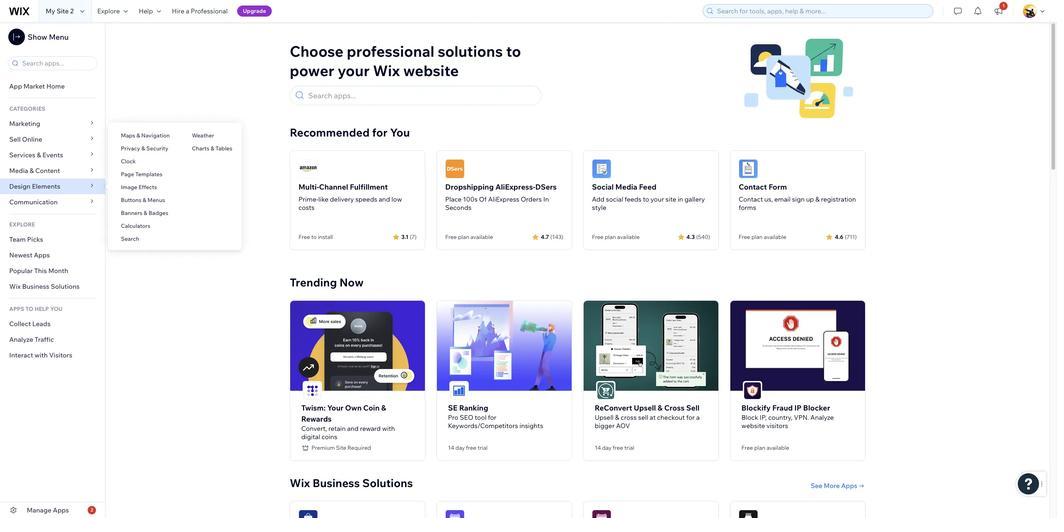 Task type: vqa. For each thing, say whether or not it's contained in the screenshot.


Task type: locate. For each thing, give the bounding box(es) containing it.
3.1
[[401, 233, 409, 240]]

0 horizontal spatial 2
[[70, 7, 74, 15]]

1 horizontal spatial 2
[[91, 507, 93, 513]]

your inside choose professional solutions to power your wix website
[[338, 61, 370, 80]]

0 horizontal spatial your
[[338, 61, 370, 80]]

hire a professional
[[172, 7, 228, 15]]

0 horizontal spatial 14
[[448, 444, 454, 451]]

trial down aov
[[625, 444, 634, 451]]

twism: your own coin & rewards convert, retain and reward with digital coins
[[301, 403, 395, 441]]

1 trial from the left
[[478, 444, 488, 451]]

solutions down required
[[362, 476, 413, 490]]

weather
[[192, 132, 214, 139]]

0 horizontal spatial search apps... field
[[19, 57, 94, 70]]

0 vertical spatial business
[[22, 282, 49, 291]]

0 horizontal spatial website
[[403, 61, 459, 80]]

free down keywords/competitors
[[466, 444, 477, 451]]

social
[[606, 195, 623, 204]]

2 horizontal spatial for
[[687, 413, 695, 422]]

and left low
[[379, 195, 390, 204]]

apps
[[9, 306, 24, 312]]

free down block
[[742, 444, 753, 451]]

upsell down reconvert
[[595, 413, 614, 422]]

0 vertical spatial a
[[186, 7, 189, 15]]

site
[[666, 195, 677, 204]]

image
[[121, 184, 137, 191]]

free for reconvert
[[613, 444, 623, 451]]

1 horizontal spatial solutions
[[362, 476, 413, 490]]

search apps... field up home
[[19, 57, 94, 70]]

privacy & security
[[121, 145, 168, 152]]

1 vertical spatial solutions
[[362, 476, 413, 490]]

apps up this
[[34, 251, 50, 259]]

3.1 (7)
[[401, 233, 417, 240]]

& down reconvert
[[615, 413, 619, 422]]

free for multi-channel fulfillment
[[299, 234, 310, 240]]

free plan available down the forms
[[739, 234, 787, 240]]

website inside blockify fraud ip blocker block ip, country, vpn. analyze website visitors
[[742, 422, 765, 430]]

0 vertical spatial sell
[[9, 135, 21, 144]]

14 down pro at the left bottom of the page
[[448, 444, 454, 451]]

2 trial from the left
[[625, 444, 634, 451]]

14 day free trial down keywords/competitors
[[448, 444, 488, 451]]

available down visitors
[[767, 444, 789, 451]]

wix business solutions inside sidebar element
[[9, 282, 80, 291]]

1 horizontal spatial sell
[[686, 403, 700, 412]]

0 horizontal spatial free
[[466, 444, 477, 451]]

a right hire
[[186, 7, 189, 15]]

& left events
[[37, 151, 41, 159]]

navigation
[[141, 132, 170, 139]]

blockify
[[742, 403, 771, 412]]

se ranking poster image
[[437, 301, 572, 391]]

your inside social media feed add social feeds to your site in gallery style
[[651, 195, 664, 204]]

my
[[46, 7, 55, 15]]

1 horizontal spatial day
[[602, 444, 612, 451]]

aliexpress
[[488, 195, 519, 204]]

1 vertical spatial business
[[313, 476, 360, 490]]

0 horizontal spatial with
[[35, 351, 48, 360]]

1 horizontal spatial your
[[651, 195, 664, 204]]

0 vertical spatial upsell
[[634, 403, 656, 412]]

site right my
[[57, 7, 69, 15]]

1 vertical spatial search apps... field
[[306, 86, 537, 105]]

website down blockify at the bottom of page
[[742, 422, 765, 430]]

0 vertical spatial search apps... field
[[19, 57, 94, 70]]

1 horizontal spatial free
[[613, 444, 623, 451]]

twism:
[[301, 403, 326, 412]]

0 horizontal spatial trial
[[478, 444, 488, 451]]

trending now
[[290, 276, 364, 289]]

0 horizontal spatial business
[[22, 282, 49, 291]]

1 horizontal spatial for
[[488, 413, 497, 422]]

blockify fraud ip blocker block ip, country, vpn. analyze website visitors
[[742, 403, 834, 430]]

0 horizontal spatial site
[[57, 7, 69, 15]]

costs
[[299, 204, 315, 212]]

search apps... field down choose professional solutions to power your wix website
[[306, 86, 537, 105]]

1 horizontal spatial and
[[379, 195, 390, 204]]

sidebar element
[[0, 22, 106, 518]]

1 vertical spatial upsell
[[595, 413, 614, 422]]

1 vertical spatial apps
[[842, 482, 858, 490]]

day for se
[[456, 444, 465, 451]]

1 horizontal spatial wix business solutions
[[290, 476, 413, 490]]

fraud
[[773, 403, 793, 412]]

plan down style
[[605, 234, 616, 240]]

security
[[146, 145, 168, 152]]

0 vertical spatial 2
[[70, 7, 74, 15]]

media up feeds
[[616, 182, 638, 192]]

social media feed logo image
[[592, 159, 612, 179]]

& right up
[[816, 195, 820, 204]]

2 horizontal spatial apps
[[842, 482, 858, 490]]

bigger
[[595, 422, 615, 430]]

0 horizontal spatial and
[[347, 424, 359, 433]]

solutions inside sidebar element
[[51, 282, 80, 291]]

1 horizontal spatial 14
[[595, 444, 601, 451]]

0 vertical spatial media
[[9, 167, 28, 175]]

plan down the forms
[[752, 234, 763, 240]]

free to install
[[299, 234, 333, 240]]

1 vertical spatial with
[[382, 424, 395, 433]]

business down popular this month
[[22, 282, 49, 291]]

sell right cross
[[686, 403, 700, 412]]

1 vertical spatial to
[[643, 195, 649, 204]]

1 vertical spatial analyze
[[811, 413, 834, 422]]

& inside twism: your own coin & rewards convert, retain and reward with digital coins
[[381, 403, 386, 412]]

for inside reconvert upsell & cross sell upsell & cross sell at checkout for a bigger aov
[[687, 413, 695, 422]]

free plan available down style
[[592, 234, 640, 240]]

14 day free trial down aov
[[595, 444, 634, 451]]

1 free from the left
[[466, 444, 477, 451]]

weather link
[[179, 128, 242, 144]]

1 vertical spatial website
[[742, 422, 765, 430]]

aliexpress-
[[496, 182, 535, 192]]

1 day from the left
[[456, 444, 465, 451]]

page templates
[[121, 171, 164, 178]]

and inside "multi-channel fulfillment prime-like delivery speeds and low costs"
[[379, 195, 390, 204]]

1 vertical spatial a
[[696, 413, 700, 422]]

day down 'seo'
[[456, 444, 465, 451]]

sell left online at the left top
[[9, 135, 21, 144]]

wix
[[373, 61, 400, 80], [9, 282, 21, 291], [290, 476, 310, 490]]

0 vertical spatial solutions
[[51, 282, 80, 291]]

team picks link
[[0, 232, 105, 247]]

& inside "link"
[[137, 132, 140, 139]]

available for form
[[764, 234, 787, 240]]

2 day from the left
[[602, 444, 612, 451]]

& right 'maps'
[[137, 132, 140, 139]]

& inside contact form contact us, email sign up & registration forms
[[816, 195, 820, 204]]

wix business solutions down this
[[9, 282, 80, 291]]

team picks
[[9, 235, 43, 244]]

speeds
[[355, 195, 377, 204]]

2 14 from the left
[[595, 444, 601, 451]]

free left install
[[299, 234, 310, 240]]

sell online link
[[0, 132, 105, 147]]

wix inside sidebar element
[[9, 282, 21, 291]]

(711)
[[845, 233, 857, 240]]

2 horizontal spatial wix
[[373, 61, 400, 80]]

14 day free trial
[[448, 444, 488, 451], [595, 444, 634, 451]]

free down style
[[592, 234, 604, 240]]

2 right the manage apps
[[91, 507, 93, 513]]

apps for manage apps
[[53, 506, 69, 515]]

insights
[[520, 422, 543, 430]]

wix business solutions down required
[[290, 476, 413, 490]]

my site 2
[[46, 7, 74, 15]]

free
[[299, 234, 310, 240], [445, 234, 457, 240], [592, 234, 604, 240], [739, 234, 750, 240], [742, 444, 753, 451]]

analyze inside sidebar element
[[9, 336, 33, 344]]

Search apps... field
[[19, 57, 94, 70], [306, 86, 537, 105]]

content
[[35, 167, 60, 175]]

free plan available
[[445, 234, 493, 240], [592, 234, 640, 240], [739, 234, 787, 240], [742, 444, 789, 451]]

0 vertical spatial to
[[506, 42, 521, 60]]

& right coin
[[381, 403, 386, 412]]

Search for tools, apps, help & more... field
[[714, 5, 931, 18]]

0 vertical spatial wix
[[373, 61, 400, 80]]

0 vertical spatial apps
[[34, 251, 50, 259]]

2 free from the left
[[613, 444, 623, 451]]

buttons
[[121, 197, 141, 204]]

solutions down month on the left bottom
[[51, 282, 80, 291]]

available for aliexpress-
[[471, 234, 493, 240]]

to down feed
[[643, 195, 649, 204]]

effects
[[139, 184, 157, 191]]

manage
[[27, 506, 51, 515]]

analyze up interact on the bottom of the page
[[9, 336, 33, 344]]

1 vertical spatial wix
[[9, 282, 21, 291]]

media & content
[[9, 167, 60, 175]]

media up "design"
[[9, 167, 28, 175]]

picks
[[27, 235, 43, 244]]

0 vertical spatial with
[[35, 351, 48, 360]]

1 horizontal spatial a
[[696, 413, 700, 422]]

1 horizontal spatial with
[[382, 424, 395, 433]]

(7)
[[410, 233, 417, 240]]

page templates link
[[108, 167, 179, 182]]

4.7
[[541, 233, 549, 240]]

categories
[[9, 105, 45, 112]]

communication link
[[0, 194, 105, 210]]

1 horizontal spatial site
[[336, 444, 346, 451]]

reconvert
[[595, 403, 632, 412]]

1 horizontal spatial trial
[[625, 444, 634, 451]]

business down premium site required
[[313, 476, 360, 490]]

charts & tables
[[192, 145, 232, 152]]

newest apps
[[9, 251, 50, 259]]

0 vertical spatial and
[[379, 195, 390, 204]]

0 horizontal spatial wix business solutions
[[9, 282, 80, 291]]

1 horizontal spatial analyze
[[811, 413, 834, 422]]

0 vertical spatial your
[[338, 61, 370, 80]]

newest
[[9, 251, 32, 259]]

trial down keywords/competitors
[[478, 444, 488, 451]]

free plan available down seconds
[[445, 234, 493, 240]]

contact down contact form logo
[[739, 182, 767, 192]]

1 vertical spatial and
[[347, 424, 359, 433]]

site down coins
[[336, 444, 346, 451]]

14 down bigger
[[595, 444, 601, 451]]

checkout
[[657, 413, 685, 422]]

0 horizontal spatial apps
[[34, 251, 50, 259]]

with right reward in the left of the page
[[382, 424, 395, 433]]

free down seconds
[[445, 234, 457, 240]]

for right tool
[[488, 413, 497, 422]]

for inside se ranking pro seo tool for keywords/competitors insights
[[488, 413, 497, 422]]

to right solutions
[[506, 42, 521, 60]]

0 vertical spatial site
[[57, 7, 69, 15]]

keywords/competitors
[[448, 422, 518, 430]]

newest apps link
[[0, 247, 105, 263]]

0 horizontal spatial upsell
[[595, 413, 614, 422]]

available down seconds
[[471, 234, 493, 240]]

with down 'traffic'
[[35, 351, 48, 360]]

1 horizontal spatial media
[[616, 182, 638, 192]]

1 horizontal spatial 14 day free trial
[[595, 444, 634, 451]]

a
[[186, 7, 189, 15], [696, 413, 700, 422]]

media
[[9, 167, 28, 175], [616, 182, 638, 192]]

blocker
[[804, 403, 830, 412]]

menus
[[148, 197, 165, 204]]

available down us,
[[764, 234, 787, 240]]

upsell up sell
[[634, 403, 656, 412]]

0 vertical spatial contact
[[739, 182, 767, 192]]

recommended
[[290, 126, 370, 139]]

0 horizontal spatial analyze
[[9, 336, 33, 344]]

a right checkout
[[696, 413, 700, 422]]

hire a professional link
[[166, 0, 233, 22]]

apps to help you
[[9, 306, 62, 312]]

2
[[70, 7, 74, 15], [91, 507, 93, 513]]

with inside twism: your own coin & rewards convert, retain and reward with digital coins
[[382, 424, 395, 433]]

0 horizontal spatial 14 day free trial
[[448, 444, 488, 451]]

se ranking icon image
[[450, 382, 468, 400]]

blockify fraud ip blocker poster image
[[731, 301, 865, 391]]

1 horizontal spatial to
[[506, 42, 521, 60]]

upgrade
[[243, 7, 266, 14]]

0 vertical spatial website
[[403, 61, 459, 80]]

premium
[[312, 444, 335, 451]]

& right the privacy
[[141, 145, 145, 152]]

free down aov
[[613, 444, 623, 451]]

now
[[340, 276, 364, 289]]

cross
[[664, 403, 685, 412]]

social media feed add social feeds to your site in gallery style
[[592, 182, 705, 212]]

website down solutions
[[403, 61, 459, 80]]

free for social media feed
[[592, 234, 604, 240]]

analyze down blocker
[[811, 413, 834, 422]]

available down feeds
[[617, 234, 640, 240]]

contact left us,
[[739, 195, 763, 204]]

2 14 day free trial from the left
[[595, 444, 634, 451]]

2 vertical spatial to
[[311, 234, 317, 240]]

1 horizontal spatial website
[[742, 422, 765, 430]]

rewards
[[301, 414, 332, 424]]

0 horizontal spatial media
[[9, 167, 28, 175]]

1 vertical spatial site
[[336, 444, 346, 451]]

home
[[46, 82, 65, 90]]

1 horizontal spatial search apps... field
[[306, 86, 537, 105]]

plan down seconds
[[458, 234, 469, 240]]

sell inside sell online link
[[9, 135, 21, 144]]

us,
[[765, 195, 773, 204]]

your right power on the left top
[[338, 61, 370, 80]]

0 horizontal spatial day
[[456, 444, 465, 451]]

apps right manage
[[53, 506, 69, 515]]

2 vertical spatial apps
[[53, 506, 69, 515]]

buttons & menus
[[121, 197, 165, 204]]

1 14 day free trial from the left
[[448, 444, 488, 451]]

plan for dropshipping
[[458, 234, 469, 240]]

0 vertical spatial analyze
[[9, 336, 33, 344]]

for left you
[[372, 126, 388, 139]]

0 horizontal spatial sell
[[9, 135, 21, 144]]

your left site
[[651, 195, 664, 204]]

2 right my
[[70, 7, 74, 15]]

and right retain
[[347, 424, 359, 433]]

14 day free trial for se
[[448, 444, 488, 451]]

se ranking pro seo tool for keywords/competitors insights
[[448, 403, 543, 430]]

free down the forms
[[739, 234, 750, 240]]

plan for social
[[605, 234, 616, 240]]

2 vertical spatial wix
[[290, 476, 310, 490]]

for right checkout
[[687, 413, 695, 422]]

0 horizontal spatial solutions
[[51, 282, 80, 291]]

apps right more
[[842, 482, 858, 490]]

dsers
[[535, 182, 557, 192]]

se
[[448, 403, 458, 412]]

1 horizontal spatial apps
[[53, 506, 69, 515]]

1 vertical spatial wix business solutions
[[290, 476, 413, 490]]

100s
[[463, 195, 478, 204]]

1 vertical spatial media
[[616, 182, 638, 192]]

sell inside reconvert upsell & cross sell upsell & cross sell at checkout for a bigger aov
[[686, 403, 700, 412]]

0 horizontal spatial wix
[[9, 282, 21, 291]]

see more apps button
[[811, 482, 866, 490]]

1 vertical spatial 2
[[91, 507, 93, 513]]

1 14 from the left
[[448, 444, 454, 451]]

sell
[[9, 135, 21, 144], [686, 403, 700, 412]]

2 horizontal spatial to
[[643, 195, 649, 204]]

1 vertical spatial contact
[[739, 195, 763, 204]]

day down bigger
[[602, 444, 612, 451]]

communication
[[9, 198, 59, 206]]

delivery
[[330, 195, 354, 204]]

1 vertical spatial sell
[[686, 403, 700, 412]]

at
[[650, 413, 656, 422]]

1 vertical spatial your
[[651, 195, 664, 204]]

& left cross
[[658, 403, 663, 412]]

to left install
[[311, 234, 317, 240]]

0 vertical spatial wix business solutions
[[9, 282, 80, 291]]

design elements
[[9, 182, 60, 191]]



Task type: describe. For each thing, give the bounding box(es) containing it.
multi-channel fulfillment logo image
[[299, 159, 318, 179]]

pro
[[448, 413, 459, 422]]

upgrade button
[[237, 6, 272, 17]]

free plan available down visitors
[[742, 444, 789, 451]]

maps & navigation link
[[108, 128, 179, 144]]

sell online
[[9, 135, 42, 144]]

and inside twism: your own coin & rewards convert, retain and reward with digital coins
[[347, 424, 359, 433]]

contact form contact us, email sign up & registration forms
[[739, 182, 856, 212]]

14 day free trial for reconvert
[[595, 444, 634, 451]]

block
[[742, 413, 759, 422]]

see more apps
[[811, 482, 858, 490]]

& down buttons & menus link
[[144, 210, 147, 216]]

popular this month
[[9, 267, 68, 275]]

to
[[25, 306, 33, 312]]

dropshipping aliexpress-dsers logo image
[[445, 159, 465, 179]]

channel
[[319, 182, 348, 192]]

design
[[9, 182, 30, 191]]

help
[[139, 7, 153, 15]]

popular this month link
[[0, 263, 105, 279]]

app market home
[[9, 82, 65, 90]]

help button
[[133, 0, 166, 22]]

0 horizontal spatial a
[[186, 7, 189, 15]]

services & events link
[[0, 147, 105, 163]]

reconvert upsell & cross sell poster image
[[584, 301, 719, 391]]

visitors
[[49, 351, 72, 360]]

trial for upsell
[[625, 444, 634, 451]]

registration
[[821, 195, 856, 204]]

& left the tables
[[211, 145, 214, 152]]

1 contact from the top
[[739, 182, 767, 192]]

2 inside sidebar element
[[91, 507, 93, 513]]

free plan available for contact
[[739, 234, 787, 240]]

plan down ip,
[[755, 444, 766, 451]]

analyze inside blockify fraud ip blocker block ip, country, vpn. analyze website visitors
[[811, 413, 834, 422]]

collect
[[9, 320, 31, 328]]

calculators
[[121, 222, 150, 229]]

reward
[[360, 424, 381, 433]]

media inside sidebar element
[[9, 167, 28, 175]]

sell
[[638, 413, 648, 422]]

see
[[811, 482, 823, 490]]

a inside reconvert upsell & cross sell upsell & cross sell at checkout for a bigger aov
[[696, 413, 700, 422]]

more
[[824, 482, 840, 490]]

gallery
[[685, 195, 705, 204]]

1 horizontal spatial wix
[[290, 476, 310, 490]]

banners & badges link
[[108, 205, 179, 221]]

required
[[348, 444, 371, 451]]

traffic
[[35, 336, 54, 344]]

cross
[[621, 413, 637, 422]]

apps for newest apps
[[34, 251, 50, 259]]

business inside sidebar element
[[22, 282, 49, 291]]

1 horizontal spatial upsell
[[634, 403, 656, 412]]

reconvert upsell & cross sell icon image
[[597, 382, 615, 400]]

free for contact form
[[739, 234, 750, 240]]

in
[[543, 195, 549, 204]]

app market home link
[[0, 78, 105, 94]]

popular
[[9, 267, 33, 275]]

services & events
[[9, 151, 63, 159]]

seconds
[[445, 204, 472, 212]]

media & content link
[[0, 163, 105, 179]]

orders
[[521, 195, 542, 204]]

& left content
[[30, 167, 34, 175]]

14 for reconvert
[[595, 444, 601, 451]]

in
[[678, 195, 683, 204]]

to inside social media feed add social feeds to your site in gallery style
[[643, 195, 649, 204]]

elements
[[32, 182, 60, 191]]

with inside sidebar element
[[35, 351, 48, 360]]

this
[[34, 267, 47, 275]]

to inside choose professional solutions to power your wix website
[[506, 42, 521, 60]]

free plan available for dropshipping
[[445, 234, 493, 240]]

services
[[9, 151, 35, 159]]

privacy
[[121, 145, 140, 152]]

analyze traffic link
[[0, 332, 105, 348]]

& left menus
[[143, 197, 146, 204]]

coins
[[322, 433, 338, 441]]

2 contact from the top
[[739, 195, 763, 204]]

free for se
[[466, 444, 477, 451]]

team
[[9, 235, 26, 244]]

search link
[[108, 231, 179, 247]]

multi-channel fulfillment prime-like delivery speeds and low costs
[[299, 182, 402, 212]]

tool
[[475, 413, 487, 422]]

wix inside choose professional solutions to power your wix website
[[373, 61, 400, 80]]

twism: your own coin & rewards icon image
[[304, 382, 321, 400]]

free for dropshipping aliexpress-dsers
[[445, 234, 457, 240]]

trending
[[290, 276, 337, 289]]

ip
[[795, 403, 802, 412]]

charts & tables link
[[179, 141, 242, 156]]

interact with visitors link
[[0, 348, 105, 363]]

available for media
[[617, 234, 640, 240]]

choose professional solutions to power your wix website
[[290, 42, 521, 80]]

month
[[48, 267, 68, 275]]

0 horizontal spatial for
[[372, 126, 388, 139]]

interact with visitors
[[9, 351, 72, 360]]

1 horizontal spatial business
[[313, 476, 360, 490]]

website inside choose professional solutions to power your wix website
[[403, 61, 459, 80]]

place
[[445, 195, 462, 204]]

multi-
[[299, 182, 319, 192]]

up
[[806, 195, 814, 204]]

design elements link
[[0, 179, 105, 194]]

free plan available for social
[[592, 234, 640, 240]]

you
[[390, 126, 410, 139]]

own
[[345, 403, 362, 412]]

privacy & security link
[[108, 141, 179, 156]]

online
[[22, 135, 42, 144]]

reconvert upsell & cross sell upsell & cross sell at checkout for a bigger aov
[[595, 403, 700, 430]]

prime-
[[299, 195, 318, 204]]

site for my
[[57, 7, 69, 15]]

site for premium
[[336, 444, 346, 451]]

recommended for you
[[290, 126, 410, 139]]

plan for contact
[[752, 234, 763, 240]]

contact form logo image
[[739, 159, 758, 179]]

professional
[[347, 42, 435, 60]]

1
[[1003, 3, 1005, 9]]

show menu button
[[8, 29, 69, 45]]

4.3
[[687, 233, 695, 240]]

trial for ranking
[[478, 444, 488, 451]]

country,
[[769, 413, 793, 422]]

twism: your own coin & rewards poster image
[[290, 301, 425, 391]]

1 button
[[989, 0, 1009, 22]]

0 horizontal spatial to
[[311, 234, 317, 240]]

day for reconvert
[[602, 444, 612, 451]]

media inside social media feed add social feeds to your site in gallery style
[[616, 182, 638, 192]]

style
[[592, 204, 607, 212]]

low
[[392, 195, 402, 204]]

seo
[[460, 413, 474, 422]]

of
[[479, 195, 487, 204]]

power
[[290, 61, 334, 80]]

search apps... field inside sidebar element
[[19, 57, 94, 70]]

digital
[[301, 433, 320, 441]]

convert,
[[301, 424, 327, 433]]

14 for se
[[448, 444, 454, 451]]

market
[[24, 82, 45, 90]]

analyze traffic
[[9, 336, 54, 344]]

blockify fraud ip blocker icon image
[[744, 382, 762, 400]]



